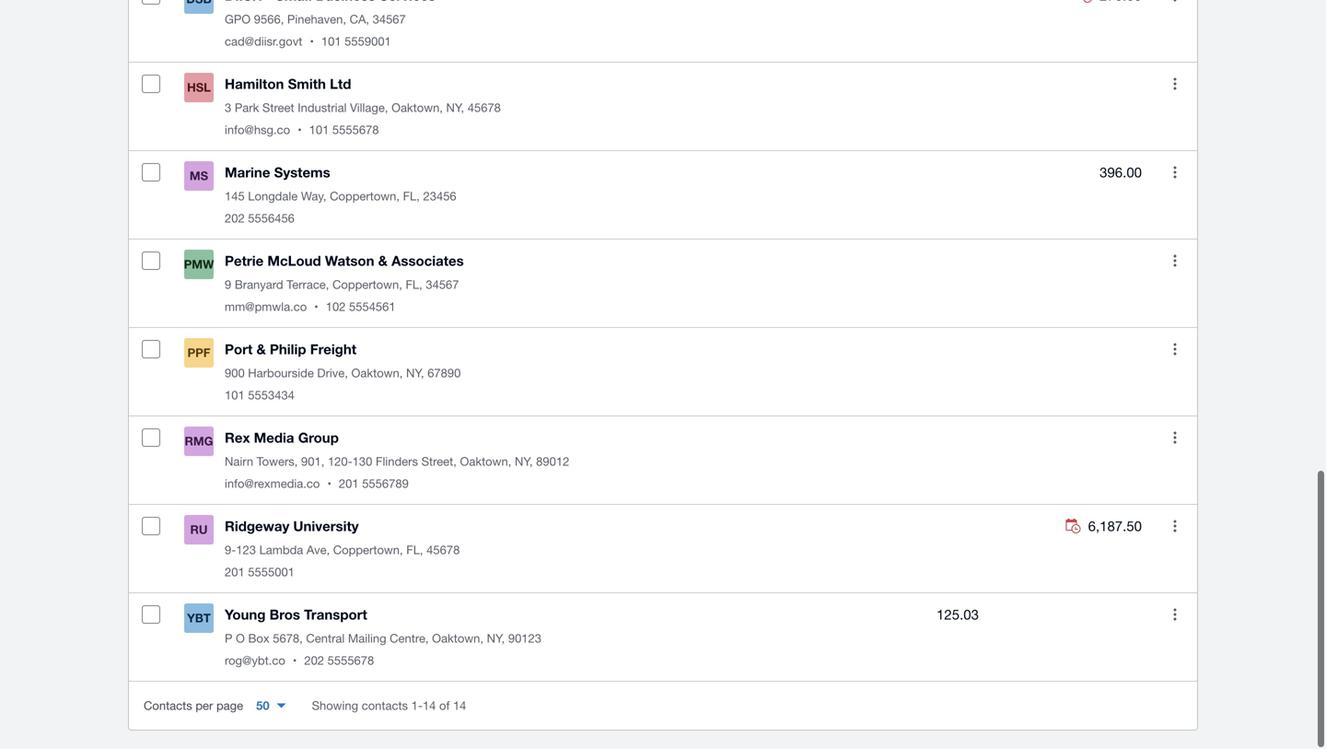 Task type: describe. For each thing, give the bounding box(es) containing it.
ave,
[[307, 544, 330, 558]]

102
[[326, 301, 346, 315]]

terrace,
[[287, 278, 329, 293]]

ca,
[[350, 13, 370, 27]]

park
[[235, 102, 259, 116]]

90123
[[509, 632, 542, 647]]

45678 inside hamilton smith ltd 3 park street industrial village, oaktown, ny, 45678 info@hsg.co • 101 5555678
[[468, 102, 501, 116]]

5555678 inside hamilton smith ltd 3 park street industrial village, oaktown, ny, 45678 info@hsg.co • 101 5555678
[[333, 124, 379, 138]]

101 inside 'gpo 9566, pinehaven, ca, 34567 cad@diisr.govt • 101 5559001'
[[321, 35, 341, 50]]

• inside 'gpo 9566, pinehaven, ca, 34567 cad@diisr.govt • 101 5559001'
[[310, 35, 314, 50]]

more row options image for rex media group
[[1157, 420, 1194, 457]]

& inside port & philip freight 900 harbourside drive, oaktown, ny, 67890 101 5553434
[[257, 342, 266, 359]]

rog@ybt.co
[[225, 654, 285, 669]]

village,
[[350, 102, 388, 116]]

philip
[[270, 342, 306, 359]]

130
[[353, 455, 373, 470]]

gpo 9566, pinehaven, ca, 34567 cad@diisr.govt • 101 5559001
[[225, 13, 406, 50]]

marine
[[225, 165, 270, 182]]

45678 inside ridgeway university 9-123 lambda ave, coppertown, fl, 45678 201 5555001
[[427, 544, 460, 558]]

o
[[236, 632, 245, 647]]

young
[[225, 607, 266, 624]]

coppertown, inside ridgeway university 9-123 lambda ave, coppertown, fl, 45678 201 5555001
[[333, 544, 403, 558]]

67890
[[428, 367, 461, 381]]

hsl
[[187, 81, 211, 96]]

oaktown, inside 'young bros transport p o box 5678, central mailing centre, oaktown, ny, 90123 rog@ybt.co • 202 5555678'
[[432, 632, 484, 647]]

rmg
[[185, 435, 213, 449]]

street,
[[422, 455, 457, 470]]

ny, inside 'young bros transport p o box 5678, central mailing centre, oaktown, ny, 90123 rog@ybt.co • 202 5555678'
[[487, 632, 505, 647]]

lambda
[[259, 544, 303, 558]]

more row options image for ridgeway university
[[1157, 509, 1194, 546]]

120-
[[328, 455, 353, 470]]

mcloud
[[268, 254, 321, 270]]

3
[[225, 102, 232, 116]]

centre,
[[390, 632, 429, 647]]

university
[[293, 519, 359, 536]]

more row options image for petrie mcloud watson & associates
[[1157, 243, 1194, 280]]

202 inside 'young bros transport p o box 5678, central mailing centre, oaktown, ny, 90123 rog@ybt.co • 202 5555678'
[[304, 654, 324, 669]]

flinders
[[376, 455, 418, 470]]

petrie mcloud watson & associates 9 branyard terrace, coppertown, fl, 34567 mm@pmwla.co • 102 5554561
[[225, 254, 464, 315]]

ru
[[190, 524, 208, 538]]

longdale
[[248, 190, 298, 204]]

ny, inside rex media group nairn towers, 901, 120-130 flinders street, oaktown, ny, 89012 info@rexmedia.co • 201 5556789
[[515, 455, 533, 470]]

rex
[[225, 431, 250, 447]]

5678,
[[273, 632, 303, 647]]

• inside the petrie mcloud watson & associates 9 branyard terrace, coppertown, fl, 34567 mm@pmwla.co • 102 5554561
[[314, 301, 319, 315]]

towers,
[[257, 455, 298, 470]]

9-
[[225, 544, 236, 558]]

pinehaven,
[[287, 13, 346, 27]]

& inside the petrie mcloud watson & associates 9 branyard terrace, coppertown, fl, 34567 mm@pmwla.co • 102 5554561
[[378, 254, 388, 270]]

900
[[225, 367, 245, 381]]

oaktown, inside rex media group nairn towers, 901, 120-130 flinders street, oaktown, ny, 89012 info@rexmedia.co • 201 5556789
[[460, 455, 512, 470]]

50
[[256, 700, 270, 714]]

associates
[[392, 254, 464, 270]]

901,
[[301, 455, 325, 470]]

industrial
[[298, 102, 347, 116]]

more row options image for marine systems
[[1157, 155, 1194, 192]]

5555001
[[248, 566, 295, 580]]

101 inside port & philip freight 900 harbourside drive, oaktown, ny, 67890 101 5553434
[[225, 389, 245, 403]]

showing
[[312, 700, 359, 714]]

group
[[298, 431, 339, 447]]

5556789
[[362, 478, 409, 492]]

contacts per page
[[144, 700, 243, 714]]

port
[[225, 342, 253, 359]]

125.03 link
[[937, 605, 979, 627]]

nairn
[[225, 455, 253, 470]]

5554561
[[349, 301, 396, 315]]

34567 inside the petrie mcloud watson & associates 9 branyard terrace, coppertown, fl, 34567 mm@pmwla.co • 102 5554561
[[426, 278, 459, 293]]

marine systems 145 longdale way, coppertown, fl, 23456 202 5556456
[[225, 165, 457, 226]]

per
[[196, 700, 213, 714]]

gpo
[[225, 13, 251, 27]]

oaktown, inside hamilton smith ltd 3 park street industrial village, oaktown, ny, 45678 info@hsg.co • 101 5555678
[[392, 102, 443, 116]]

2 14 from the left
[[453, 700, 467, 714]]

bros
[[270, 607, 300, 624]]

harbourside
[[248, 367, 314, 381]]

more row options image for hamilton smith ltd
[[1157, 67, 1194, 103]]

145
[[225, 190, 245, 204]]

transport
[[304, 607, 367, 624]]

hamilton
[[225, 77, 284, 93]]

6,187.50
[[1089, 519, 1143, 535]]

young bros transport p o box 5678, central mailing centre, oaktown, ny, 90123 rog@ybt.co • 202 5555678
[[225, 607, 542, 669]]

ridgeway university 9-123 lambda ave, coppertown, fl, 45678 201 5555001
[[225, 519, 460, 580]]

mm@pmwla.co
[[225, 301, 307, 315]]

125.03
[[937, 607, 979, 624]]

9566,
[[254, 13, 284, 27]]



Task type: locate. For each thing, give the bounding box(es) containing it.
more row options image for port & philip freight
[[1157, 332, 1194, 369]]

oaktown, inside port & philip freight 900 harbourside drive, oaktown, ny, 67890 101 5553434
[[352, 367, 403, 381]]

101
[[321, 35, 341, 50], [309, 124, 329, 138], [225, 389, 245, 403]]

1 vertical spatial &
[[257, 342, 266, 359]]

0 vertical spatial more row options image
[[1157, 67, 1194, 103]]

202 inside marine systems 145 longdale way, coppertown, fl, 23456 202 5556456
[[225, 212, 245, 226]]

coppertown, up 5554561
[[333, 278, 403, 293]]

0 vertical spatial 45678
[[468, 102, 501, 116]]

cad@diisr.govt
[[225, 35, 303, 50]]

14
[[423, 700, 436, 714], [453, 700, 467, 714]]

202 down the 145
[[225, 212, 245, 226]]

1 vertical spatial fl,
[[406, 278, 423, 293]]

1 vertical spatial 34567
[[426, 278, 459, 293]]

201 down 9-
[[225, 566, 245, 580]]

• down 120-
[[327, 478, 332, 492]]

1 horizontal spatial 45678
[[468, 102, 501, 116]]

9
[[225, 278, 232, 293]]

0 horizontal spatial 14
[[423, 700, 436, 714]]

way,
[[301, 190, 327, 204]]

more row options image
[[1157, 0, 1194, 15], [1157, 155, 1194, 192], [1157, 243, 1194, 280], [1157, 332, 1194, 369], [1157, 420, 1194, 457], [1157, 597, 1194, 634]]

ms
[[190, 170, 208, 184]]

1 vertical spatial 201
[[225, 566, 245, 580]]

5555678 down mailing
[[328, 654, 374, 669]]

freight
[[310, 342, 357, 359]]

201 inside rex media group nairn towers, 901, 120-130 flinders street, oaktown, ny, 89012 info@rexmedia.co • 201 5556789
[[339, 478, 359, 492]]

23456
[[423, 190, 457, 204]]

ny, inside port & philip freight 900 harbourside drive, oaktown, ny, 67890 101 5553434
[[406, 367, 424, 381]]

ny, left "90123"
[[487, 632, 505, 647]]

123
[[236, 544, 256, 558]]

petrie
[[225, 254, 264, 270]]

branyard
[[235, 278, 283, 293]]

5559001
[[345, 35, 391, 50]]

0 vertical spatial 201
[[339, 478, 359, 492]]

systems
[[274, 165, 331, 182]]

fl,
[[403, 190, 420, 204], [406, 278, 423, 293], [407, 544, 423, 558]]

1 vertical spatial 202
[[304, 654, 324, 669]]

• down industrial
[[298, 124, 302, 138]]

& right watson at the top left
[[378, 254, 388, 270]]

1 vertical spatial 5555678
[[328, 654, 374, 669]]

14 left of
[[423, 700, 436, 714]]

oaktown, right centre,
[[432, 632, 484, 647]]

34567 down associates
[[426, 278, 459, 293]]

box
[[248, 632, 270, 647]]

rex media group nairn towers, 901, 120-130 flinders street, oaktown, ny, 89012 info@rexmedia.co • 201 5556789
[[225, 431, 570, 492]]

ybt
[[187, 612, 211, 626]]

1 horizontal spatial 201
[[339, 478, 359, 492]]

watson
[[325, 254, 375, 270]]

fl, down 5556789
[[407, 544, 423, 558]]

street
[[263, 102, 295, 116]]

202 down central
[[304, 654, 324, 669]]

fl, inside ridgeway university 9-123 lambda ave, coppertown, fl, 45678 201 5555001
[[407, 544, 423, 558]]

page
[[217, 700, 243, 714]]

5555678
[[333, 124, 379, 138], [328, 654, 374, 669]]

of
[[440, 700, 450, 714]]

pmw
[[184, 258, 214, 273]]

0 vertical spatial 101
[[321, 35, 341, 50]]

port & philip freight 900 harbourside drive, oaktown, ny, 67890 101 5553434
[[225, 342, 461, 403]]

• inside rex media group nairn towers, 901, 120-130 flinders street, oaktown, ny, 89012 info@rexmedia.co • 201 5556789
[[327, 478, 332, 492]]

396.00
[[1100, 165, 1143, 181]]

p
[[225, 632, 233, 647]]

coppertown, inside the petrie mcloud watson & associates 9 branyard terrace, coppertown, fl, 34567 mm@pmwla.co • 102 5554561
[[333, 278, 403, 293]]

1-
[[412, 700, 423, 714]]

smith
[[288, 77, 326, 93]]

ltd
[[330, 77, 352, 93]]

contacts
[[144, 700, 192, 714]]

fl, down associates
[[406, 278, 423, 293]]

201 down 120-
[[339, 478, 359, 492]]

•
[[310, 35, 314, 50], [298, 124, 302, 138], [314, 301, 319, 315], [327, 478, 332, 492], [293, 654, 297, 669]]

ny,
[[446, 102, 465, 116], [406, 367, 424, 381], [515, 455, 533, 470], [487, 632, 505, 647]]

202
[[225, 212, 245, 226], [304, 654, 324, 669]]

6,187.50 link
[[1067, 516, 1143, 538]]

1 vertical spatial coppertown,
[[333, 278, 403, 293]]

396.00 link
[[1100, 162, 1143, 185]]

oaktown,
[[392, 102, 443, 116], [352, 367, 403, 381], [460, 455, 512, 470], [432, 632, 484, 647]]

showing contacts 1-14 of 14
[[312, 700, 467, 714]]

ny, inside hamilton smith ltd 3 park street industrial village, oaktown, ny, 45678 info@hsg.co • 101 5555678
[[446, 102, 465, 116]]

34567
[[373, 13, 406, 27], [426, 278, 459, 293]]

101 down pinehaven,
[[321, 35, 341, 50]]

ridgeway
[[225, 519, 290, 536]]

6 more row options image from the top
[[1157, 597, 1194, 634]]

drive,
[[317, 367, 348, 381]]

oaktown, right drive,
[[352, 367, 403, 381]]

info@hsg.co
[[225, 124, 290, 138]]

• down 5678,
[[293, 654, 297, 669]]

4 more row options image from the top
[[1157, 332, 1194, 369]]

5555678 inside 'young bros transport p o box 5678, central mailing centre, oaktown, ny, 90123 rog@ybt.co • 202 5555678'
[[328, 654, 374, 669]]

fl, left 23456
[[403, 190, 420, 204]]

5 more row options image from the top
[[1157, 420, 1194, 457]]

coppertown, inside marine systems 145 longdale way, coppertown, fl, 23456 202 5556456
[[330, 190, 400, 204]]

5556456
[[248, 212, 295, 226]]

0 vertical spatial coppertown,
[[330, 190, 400, 204]]

coppertown, down 'university'
[[333, 544, 403, 558]]

media
[[254, 431, 294, 447]]

• left the 102
[[314, 301, 319, 315]]

201 inside ridgeway university 9-123 lambda ave, coppertown, fl, 45678 201 5555001
[[225, 566, 245, 580]]

1 horizontal spatial 34567
[[426, 278, 459, 293]]

& right 'port' at the top
[[257, 342, 266, 359]]

1 14 from the left
[[423, 700, 436, 714]]

1 horizontal spatial 202
[[304, 654, 324, 669]]

34567 inside 'gpo 9566, pinehaven, ca, 34567 cad@diisr.govt • 101 5559001'
[[373, 13, 406, 27]]

ny, right village,
[[446, 102, 465, 116]]

0 horizontal spatial 34567
[[373, 13, 406, 27]]

5553434
[[248, 389, 295, 403]]

1 vertical spatial 45678
[[427, 544, 460, 558]]

mailing
[[348, 632, 387, 647]]

0 horizontal spatial 45678
[[427, 544, 460, 558]]

fl, inside the petrie mcloud watson & associates 9 branyard terrace, coppertown, fl, 34567 mm@pmwla.co • 102 5554561
[[406, 278, 423, 293]]

coppertown, right way,
[[330, 190, 400, 204]]

101 down '900'
[[225, 389, 245, 403]]

&
[[378, 254, 388, 270], [257, 342, 266, 359]]

coppertown,
[[330, 190, 400, 204], [333, 278, 403, 293], [333, 544, 403, 558]]

central
[[306, 632, 345, 647]]

0 vertical spatial 5555678
[[333, 124, 379, 138]]

more row options image for young bros transport
[[1157, 597, 1194, 634]]

• inside hamilton smith ltd 3 park street industrial village, oaktown, ny, 45678 info@hsg.co • 101 5555678
[[298, 124, 302, 138]]

oaktown, right village,
[[392, 102, 443, 116]]

oaktown, right street,
[[460, 455, 512, 470]]

2 vertical spatial 101
[[225, 389, 245, 403]]

0 vertical spatial 34567
[[373, 13, 406, 27]]

ny, left 89012
[[515, 455, 533, 470]]

1 more row options image from the top
[[1157, 67, 1194, 103]]

2 vertical spatial coppertown,
[[333, 544, 403, 558]]

101 inside hamilton smith ltd 3 park street industrial village, oaktown, ny, 45678 info@hsg.co • 101 5555678
[[309, 124, 329, 138]]

0 horizontal spatial 201
[[225, 566, 245, 580]]

contacts
[[362, 700, 408, 714]]

1 more row options image from the top
[[1157, 0, 1194, 15]]

50 button
[[245, 690, 297, 724]]

201
[[339, 478, 359, 492], [225, 566, 245, 580]]

2 vertical spatial fl,
[[407, 544, 423, 558]]

14 right of
[[453, 700, 467, 714]]

• inside 'young bros transport p o box 5678, central mailing centre, oaktown, ny, 90123 rog@ybt.co • 202 5555678'
[[293, 654, 297, 669]]

2 more row options image from the top
[[1157, 509, 1194, 546]]

45678
[[468, 102, 501, 116], [427, 544, 460, 558]]

1 vertical spatial more row options image
[[1157, 509, 1194, 546]]

89012
[[536, 455, 570, 470]]

1 horizontal spatial 14
[[453, 700, 467, 714]]

ny, left 67890
[[406, 367, 424, 381]]

101 down industrial
[[309, 124, 329, 138]]

• down pinehaven,
[[310, 35, 314, 50]]

0 horizontal spatial 202
[[225, 212, 245, 226]]

0 vertical spatial &
[[378, 254, 388, 270]]

2 more row options image from the top
[[1157, 155, 1194, 192]]

0 horizontal spatial &
[[257, 342, 266, 359]]

more row options image
[[1157, 67, 1194, 103], [1157, 509, 1194, 546]]

34567 right ca,
[[373, 13, 406, 27]]

0 vertical spatial fl,
[[403, 190, 420, 204]]

0 vertical spatial 202
[[225, 212, 245, 226]]

1 horizontal spatial &
[[378, 254, 388, 270]]

5555678 down village,
[[333, 124, 379, 138]]

ppf
[[187, 347, 211, 361]]

1 vertical spatial 101
[[309, 124, 329, 138]]

info@rexmedia.co
[[225, 478, 320, 492]]

hamilton smith ltd 3 park street industrial village, oaktown, ny, 45678 info@hsg.co • 101 5555678
[[225, 77, 501, 138]]

fl, inside marine systems 145 longdale way, coppertown, fl, 23456 202 5556456
[[403, 190, 420, 204]]

3 more row options image from the top
[[1157, 243, 1194, 280]]



Task type: vqa. For each thing, say whether or not it's contained in the screenshot.
Billed (1) Billed
no



